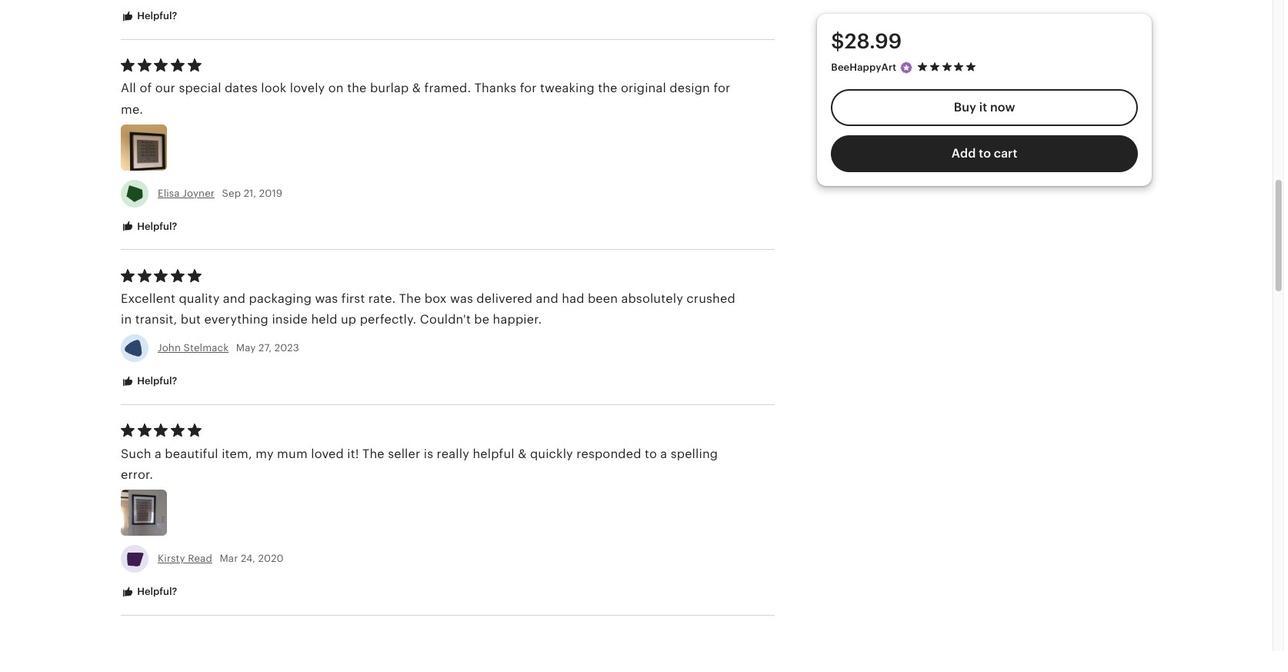 Task type: describe. For each thing, give the bounding box(es) containing it.
couldn't
[[420, 312, 471, 327]]

beehappyart link
[[831, 61, 897, 73]]

loved
[[311, 447, 344, 461]]

delivered
[[477, 292, 533, 306]]

the inside excellent quality and packaging was first rate.  the box was delivered and had been absolutely crushed in transit, but everything inside held up perfectly.  couldn't be happier.
[[399, 292, 421, 306]]

add to cart
[[952, 146, 1018, 161]]

had
[[562, 292, 584, 306]]

read
[[188, 553, 212, 565]]

kirsty
[[158, 553, 185, 565]]

add
[[952, 146, 976, 161]]

joyner
[[183, 187, 215, 199]]

2020
[[258, 553, 284, 565]]

seller
[[388, 447, 420, 461]]

21,
[[244, 187, 256, 199]]

error.
[[121, 468, 153, 482]]

absolutely
[[621, 292, 683, 306]]

buy
[[954, 100, 976, 114]]

on
[[328, 81, 344, 96]]

stelmack
[[184, 343, 229, 354]]

1 and from the left
[[223, 292, 246, 306]]

all
[[121, 81, 136, 96]]

really
[[437, 447, 469, 461]]

but
[[181, 312, 201, 327]]

view details of this review photo by kirsty read image
[[121, 490, 167, 536]]

sep
[[222, 187, 241, 199]]

thanks
[[474, 81, 517, 96]]

me.
[[121, 102, 143, 117]]

1 helpful? button from the top
[[109, 2, 189, 31]]

& inside "all of our special dates look lovely on the burlap & framed. thanks for tweaking the original design for me."
[[412, 81, 421, 96]]

it!
[[347, 447, 359, 461]]

item,
[[222, 447, 252, 461]]

held
[[311, 312, 337, 327]]

is
[[424, 447, 433, 461]]

it
[[979, 100, 987, 114]]

to inside such a beautiful item, my mum loved it! the seller is really helpful & quickly responded to a spelling error.
[[645, 447, 657, 461]]

dates
[[225, 81, 258, 96]]

tweaking
[[540, 81, 595, 96]]

original
[[621, 81, 666, 96]]

2 helpful? button from the top
[[109, 213, 189, 241]]

been
[[588, 292, 618, 306]]

& inside such a beautiful item, my mum loved it! the seller is really helpful & quickly responded to a spelling error.
[[518, 447, 527, 461]]

special
[[179, 81, 221, 96]]

24,
[[241, 553, 255, 565]]

of
[[140, 81, 152, 96]]

packaging
[[249, 292, 312, 306]]

1 was from the left
[[315, 292, 338, 306]]

3 helpful? from the top
[[135, 376, 177, 387]]

excellent
[[121, 292, 175, 306]]

perfectly.
[[360, 312, 417, 327]]

mum
[[277, 447, 308, 461]]

such
[[121, 447, 151, 461]]

responded
[[577, 447, 641, 461]]

elisa
[[158, 187, 180, 199]]

john
[[158, 343, 181, 354]]

may
[[236, 343, 256, 354]]



Task type: locate. For each thing, give the bounding box(es) containing it.
the
[[347, 81, 367, 96], [598, 81, 617, 96]]

inside
[[272, 312, 308, 327]]

and
[[223, 292, 246, 306], [536, 292, 558, 306]]

star_seller image
[[900, 61, 913, 74]]

kirsty read link
[[158, 553, 212, 565]]

kirsty read mar 24, 2020
[[158, 553, 284, 565]]

quickly
[[530, 447, 573, 461]]

2 was from the left
[[450, 292, 473, 306]]

to inside button
[[979, 146, 991, 161]]

in
[[121, 312, 132, 327]]

lovely
[[290, 81, 325, 96]]

helpful? button down kirsty at the bottom of page
[[109, 579, 189, 607]]

1 vertical spatial the
[[362, 447, 385, 461]]

my
[[256, 447, 274, 461]]

0 vertical spatial the
[[399, 292, 421, 306]]

1 horizontal spatial the
[[598, 81, 617, 96]]

elisa joyner sep 21, 2019
[[158, 187, 282, 199]]

0 horizontal spatial was
[[315, 292, 338, 306]]

0 horizontal spatial the
[[362, 447, 385, 461]]

spelling
[[671, 447, 718, 461]]

1 the from the left
[[347, 81, 367, 96]]

helpful? button up of
[[109, 2, 189, 31]]

0 horizontal spatial to
[[645, 447, 657, 461]]

first
[[341, 292, 365, 306]]

helpful? button down john
[[109, 368, 189, 396]]

box
[[425, 292, 447, 306]]

27,
[[259, 343, 272, 354]]

to right responded
[[645, 447, 657, 461]]

4 helpful? button from the top
[[109, 579, 189, 607]]

1 vertical spatial to
[[645, 447, 657, 461]]

view details of this review photo by elisa joyner image
[[121, 124, 167, 171]]

1 horizontal spatial a
[[660, 447, 667, 461]]

& right burlap
[[412, 81, 421, 96]]

elisa joyner link
[[158, 187, 215, 199]]

rate.
[[368, 292, 396, 306]]

quality
[[179, 292, 220, 306]]

& right helpful on the bottom left of the page
[[518, 447, 527, 461]]

beehappyart
[[831, 61, 897, 73]]

everything
[[204, 312, 269, 327]]

to left cart
[[979, 146, 991, 161]]

1 horizontal spatial the
[[399, 292, 421, 306]]

helpful? down kirsty at the bottom of page
[[135, 586, 177, 598]]

0 horizontal spatial the
[[347, 81, 367, 96]]

john stelmack link
[[158, 343, 229, 354]]

and left had
[[536, 292, 558, 306]]

helpful? down elisa
[[135, 221, 177, 232]]

1 horizontal spatial for
[[714, 81, 730, 96]]

the right on
[[347, 81, 367, 96]]

$28.99
[[831, 29, 902, 53]]

for
[[520, 81, 537, 96], [714, 81, 730, 96]]

design
[[670, 81, 710, 96]]

be
[[474, 312, 489, 327]]

1 a from the left
[[155, 447, 162, 461]]

our
[[155, 81, 175, 96]]

2 the from the left
[[598, 81, 617, 96]]

0 horizontal spatial for
[[520, 81, 537, 96]]

1 for from the left
[[520, 81, 537, 96]]

the left box
[[399, 292, 421, 306]]

a right such
[[155, 447, 162, 461]]

the left original
[[598, 81, 617, 96]]

buy it now
[[954, 100, 1015, 114]]

such a beautiful item, my mum loved it! the seller is really helpful & quickly responded to a spelling error.
[[121, 447, 718, 482]]

look
[[261, 81, 287, 96]]

0 horizontal spatial &
[[412, 81, 421, 96]]

up
[[341, 312, 356, 327]]

for right thanks in the left top of the page
[[520, 81, 537, 96]]

was right box
[[450, 292, 473, 306]]

burlap
[[370, 81, 409, 96]]

a left spelling
[[660, 447, 667, 461]]

and up everything
[[223, 292, 246, 306]]

all of our special dates look lovely on the burlap & framed. thanks for tweaking the original design for me.
[[121, 81, 730, 117]]

1 horizontal spatial to
[[979, 146, 991, 161]]

beautiful
[[165, 447, 218, 461]]

0 vertical spatial &
[[412, 81, 421, 96]]

helpful? button
[[109, 2, 189, 31], [109, 213, 189, 241], [109, 368, 189, 396], [109, 579, 189, 607]]

2 helpful? from the top
[[135, 221, 177, 232]]

0 horizontal spatial a
[[155, 447, 162, 461]]

to
[[979, 146, 991, 161], [645, 447, 657, 461]]

buy it now button
[[831, 89, 1138, 126]]

crushed
[[687, 292, 735, 306]]

1 helpful? from the top
[[135, 10, 177, 22]]

2023
[[274, 343, 299, 354]]

framed.
[[424, 81, 471, 96]]

add to cart button
[[831, 135, 1138, 172]]

2 for from the left
[[714, 81, 730, 96]]

excellent quality and packaging was first rate.  the box was delivered and had been absolutely crushed in transit, but everything inside held up perfectly.  couldn't be happier.
[[121, 292, 735, 327]]

the right it! at bottom
[[362, 447, 385, 461]]

was up 'held'
[[315, 292, 338, 306]]

the
[[399, 292, 421, 306], [362, 447, 385, 461]]

helpful? up our
[[135, 10, 177, 22]]

1 horizontal spatial and
[[536, 292, 558, 306]]

1 vertical spatial &
[[518, 447, 527, 461]]

1 horizontal spatial was
[[450, 292, 473, 306]]

&
[[412, 81, 421, 96], [518, 447, 527, 461]]

1 horizontal spatial &
[[518, 447, 527, 461]]

happier.
[[493, 312, 542, 327]]

2 and from the left
[[536, 292, 558, 306]]

3 helpful? button from the top
[[109, 368, 189, 396]]

the inside such a beautiful item, my mum loved it! the seller is really helpful & quickly responded to a spelling error.
[[362, 447, 385, 461]]

helpful? down john
[[135, 376, 177, 387]]

helpful
[[473, 447, 515, 461]]

was
[[315, 292, 338, 306], [450, 292, 473, 306]]

a
[[155, 447, 162, 461], [660, 447, 667, 461]]

2 a from the left
[[660, 447, 667, 461]]

transit,
[[135, 312, 177, 327]]

0 vertical spatial to
[[979, 146, 991, 161]]

for right design
[[714, 81, 730, 96]]

4 helpful? from the top
[[135, 586, 177, 598]]

now
[[990, 100, 1015, 114]]

john stelmack may 27, 2023
[[158, 343, 299, 354]]

mar
[[220, 553, 238, 565]]

0 horizontal spatial and
[[223, 292, 246, 306]]

helpful?
[[135, 10, 177, 22], [135, 221, 177, 232], [135, 376, 177, 387], [135, 586, 177, 598]]

2019
[[259, 187, 282, 199]]

cart
[[994, 146, 1018, 161]]

helpful? button down elisa
[[109, 213, 189, 241]]



Task type: vqa. For each thing, say whether or not it's contained in the screenshot.
John
yes



